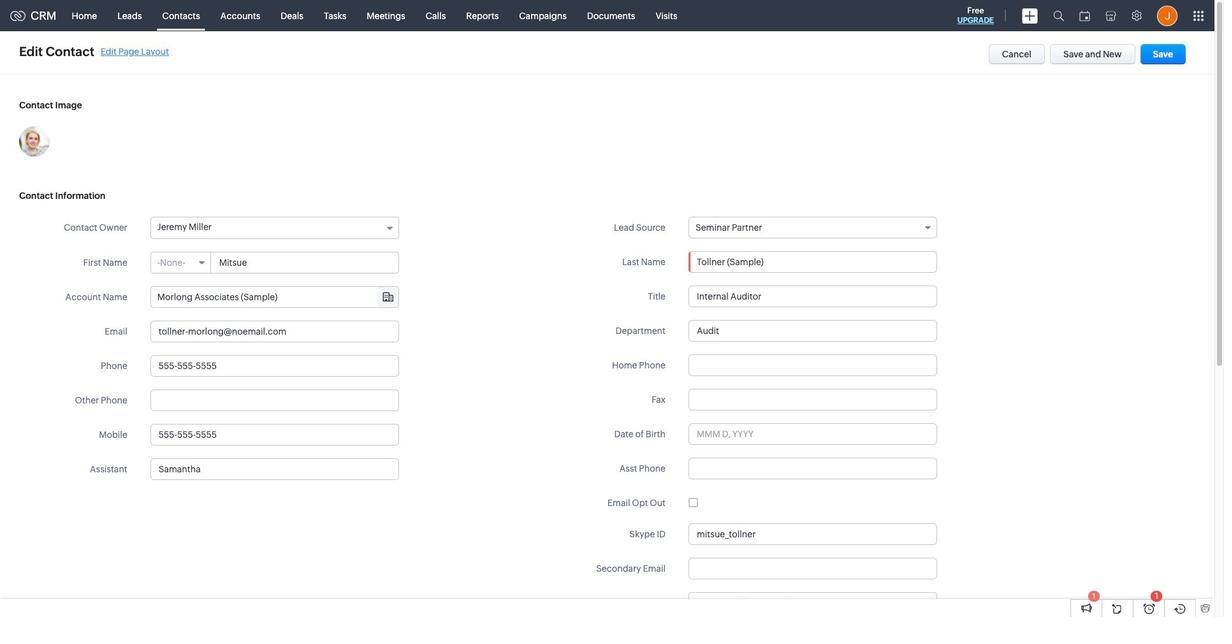 Task type: vqa. For each thing, say whether or not it's contained in the screenshot.
Mr. to the top
no



Task type: describe. For each thing, give the bounding box(es) containing it.
MMM D, YYYY text field
[[689, 423, 937, 445]]

image image
[[19, 126, 50, 157]]

create menu element
[[1015, 0, 1046, 31]]

calendar image
[[1080, 11, 1090, 21]]



Task type: locate. For each thing, give the bounding box(es) containing it.
logo image
[[10, 11, 26, 21]]

None text field
[[689, 251, 937, 273], [151, 287, 398, 307], [689, 320, 937, 342], [689, 355, 937, 376], [150, 355, 399, 377], [689, 458, 937, 480], [150, 459, 399, 480], [706, 593, 937, 613], [689, 251, 937, 273], [151, 287, 398, 307], [689, 320, 937, 342], [689, 355, 937, 376], [150, 355, 399, 377], [689, 458, 937, 480], [150, 459, 399, 480], [706, 593, 937, 613]]

search image
[[1054, 10, 1064, 21]]

None field
[[151, 253, 211, 273], [151, 287, 398, 307], [151, 253, 211, 273], [151, 287, 398, 307]]

create menu image
[[1022, 8, 1038, 23]]

None text field
[[212, 253, 398, 273], [689, 286, 937, 307], [150, 321, 399, 342], [689, 389, 937, 411], [150, 390, 399, 411], [150, 424, 399, 446], [689, 524, 937, 545], [689, 558, 937, 580], [212, 253, 398, 273], [689, 286, 937, 307], [150, 321, 399, 342], [689, 389, 937, 411], [150, 390, 399, 411], [150, 424, 399, 446], [689, 524, 937, 545], [689, 558, 937, 580]]

profile image
[[1157, 5, 1178, 26]]

search element
[[1046, 0, 1072, 31]]

profile element
[[1150, 0, 1186, 31]]



